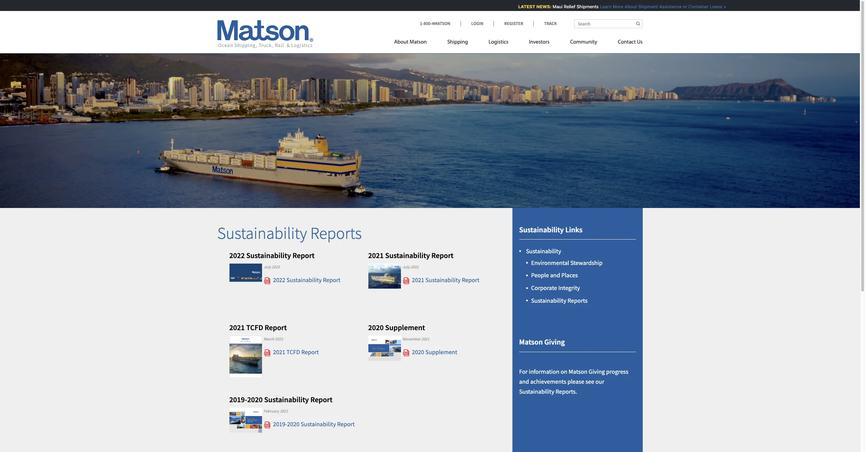 Task type: describe. For each thing, give the bounding box(es) containing it.
2021 inside 2019-2020 sustainability report "article"
[[280, 408, 288, 414]]

1 vertical spatial 2021 sustainability report
[[411, 276, 480, 284]]

register
[[505, 21, 524, 26]]

>
[[720, 4, 722, 9]]

0 vertical spatial supplement
[[386, 323, 425, 332]]

2022 sustainability report link
[[264, 276, 341, 285]]

environmental
[[532, 259, 570, 267]]

2021 tcfd report article
[[229, 323, 357, 378]]

assistance
[[655, 4, 678, 9]]

please
[[568, 378, 585, 386]]

or
[[679, 4, 683, 9]]

4matson
[[432, 21, 451, 26]]

corporate integrity
[[532, 284, 580, 292]]

2019-2020 sustainability report link
[[264, 420, 355, 429]]

register link
[[494, 21, 534, 26]]

reports.
[[556, 388, 578, 395]]

0 vertical spatial 2020 supplement
[[369, 323, 425, 332]]

0 vertical spatial 2021 sustainability report
[[369, 251, 454, 260]]

information
[[529, 368, 560, 376]]

learn more about shipment assistance or container loans > link
[[596, 4, 722, 9]]

november
[[403, 336, 421, 341]]

1 vertical spatial supplement
[[426, 348, 458, 356]]

community link
[[560, 36, 608, 50]]

2021 sustainability report link
[[403, 276, 480, 285]]

maui
[[549, 4, 559, 9]]

people and places link
[[532, 271, 578, 279]]

progress
[[607, 368, 629, 376]]

2023
[[272, 264, 280, 269]]

matson inside for information on matson giving progress and achievements please see our sustainability reports.
[[569, 368, 588, 376]]

investors
[[529, 39, 550, 45]]

1 vertical spatial matson
[[520, 337, 543, 347]]

2022 inside 2022 sustainability report link
[[273, 276, 286, 284]]

environmental stewardship link
[[532, 259, 603, 267]]

links
[[566, 225, 583, 234]]

matson roll-on/roll-off containership full of matson containers ready to approach honolulu terminal image
[[0, 43, 861, 208]]

shipping link
[[437, 36, 479, 50]]

july 2022
[[403, 264, 419, 269]]

about matson link
[[394, 36, 437, 50]]

1 horizontal spatial 2019-
[[273, 420, 287, 428]]

2020 supplement link
[[403, 348, 458, 357]]

login link
[[461, 21, 494, 26]]

2021 inside 2020 supplement article
[[422, 336, 430, 341]]

2021 sustainability report article
[[369, 251, 496, 290]]

1 horizontal spatial tcfd
[[287, 348, 300, 356]]

november 2021
[[403, 336, 430, 341]]

login
[[472, 21, 484, 26]]

relief
[[560, 4, 572, 9]]

1 vertical spatial reports
[[568, 297, 588, 304]]

matson inside top menu navigation
[[410, 39, 427, 45]]

0 vertical spatial 2021 tcfd report
[[229, 323, 287, 332]]

july 2023
[[264, 264, 280, 269]]

1 vertical spatial 2021 tcfd report
[[272, 348, 319, 356]]

blue matson logo with ocean, shipping, truck, rail and logistics written beneath it. image
[[217, 20, 314, 48]]

1 vertical spatial sustainability reports
[[532, 297, 588, 304]]

0 vertical spatial 2022 sustainability report
[[229, 251, 315, 260]]

giving inside for information on matson giving progress and achievements please see our sustainability reports.
[[589, 368, 605, 376]]

2019-2020 sustainability report inside 2019-2020 sustainability report link
[[272, 420, 355, 428]]

logistics
[[489, 39, 509, 45]]

1-
[[420, 21, 424, 26]]

0 vertical spatial sustainability reports
[[217, 223, 362, 243]]

latest news: maui relief shipments learn more about shipment assistance or container loans >
[[514, 4, 722, 9]]

community
[[571, 39, 598, 45]]

sustainability reports link
[[532, 297, 588, 304]]

shipments
[[573, 4, 595, 9]]

top menu navigation
[[394, 36, 643, 50]]

places
[[562, 271, 578, 279]]

1-800-4matson link
[[420, 21, 461, 26]]

on
[[561, 368, 568, 376]]

1 horizontal spatial about
[[621, 4, 633, 9]]

shipping
[[448, 39, 468, 45]]

corporate
[[532, 284, 557, 292]]

us
[[637, 39, 643, 45]]



Task type: locate. For each thing, give the bounding box(es) containing it.
2 horizontal spatial matson
[[569, 368, 588, 376]]

0 horizontal spatial tcfd
[[246, 323, 263, 332]]

2021
[[369, 251, 384, 260], [412, 276, 425, 284], [229, 323, 245, 332], [422, 336, 430, 341], [273, 348, 286, 356], [280, 408, 288, 414]]

1 horizontal spatial supplement
[[426, 348, 458, 356]]

and
[[551, 271, 561, 279], [520, 378, 529, 386]]

2020 supplement down november 2021
[[411, 348, 458, 356]]

2020 supplement article
[[369, 323, 496, 362]]

july for 2021
[[403, 264, 410, 269]]

news:
[[532, 4, 548, 9]]

1 july from the left
[[264, 264, 271, 269]]

achievements
[[531, 378, 567, 386]]

1 vertical spatial about
[[394, 39, 409, 45]]

2020 supplement up november
[[369, 323, 425, 332]]

matson
[[410, 39, 427, 45], [520, 337, 543, 347], [569, 368, 588, 376]]

0 horizontal spatial reports
[[311, 223, 362, 243]]

1 horizontal spatial and
[[551, 271, 561, 279]]

1 vertical spatial 2019-
[[273, 420, 287, 428]]

report
[[293, 251, 315, 260], [432, 251, 454, 260], [323, 276, 341, 284], [462, 276, 480, 284], [265, 323, 287, 332], [302, 348, 319, 356], [311, 395, 333, 405], [337, 420, 355, 428]]

1 vertical spatial 2022 sustainability report
[[272, 276, 341, 284]]

environmental stewardship
[[532, 259, 603, 267]]

1 horizontal spatial matson
[[520, 337, 543, 347]]

2020 supplement
[[369, 323, 425, 332], [411, 348, 458, 356]]

march 2022
[[264, 336, 283, 341]]

contact us
[[618, 39, 643, 45]]

0 horizontal spatial and
[[520, 378, 529, 386]]

for information on matson giving progress and achievements please see our sustainability reports. link
[[520, 368, 629, 395]]

sustainability inside for information on matson giving progress and achievements please see our sustainability reports.
[[520, 388, 555, 395]]

stewardship
[[571, 259, 603, 267]]

for
[[520, 368, 528, 376]]

1 vertical spatial giving
[[589, 368, 605, 376]]

matson up please
[[569, 368, 588, 376]]

giving up on
[[545, 337, 565, 347]]

1 vertical spatial and
[[520, 378, 529, 386]]

2022
[[229, 251, 245, 260], [411, 264, 419, 269], [273, 276, 286, 284], [275, 336, 283, 341]]

sustainability links
[[520, 225, 583, 234]]

1 horizontal spatial reports
[[568, 297, 588, 304]]

supplement
[[386, 323, 425, 332], [426, 348, 458, 356]]

matson giving
[[520, 337, 565, 347]]

2020 s'y report supplement cover image
[[369, 336, 401, 361]]

track link
[[534, 21, 557, 26]]

learn
[[596, 4, 608, 9]]

0 vertical spatial reports
[[311, 223, 362, 243]]

and down "for" at the right of page
[[520, 378, 529, 386]]

2022 sustainability report article
[[229, 251, 357, 290]]

2022 sustainability report up july 2023
[[229, 251, 315, 260]]

and inside for information on matson giving progress and achievements please see our sustainability reports.
[[520, 378, 529, 386]]

0 vertical spatial 2019-
[[229, 395, 247, 405]]

2020 down february 2021
[[287, 420, 300, 428]]

section containing sustainability links
[[504, 208, 652, 452]]

search image
[[637, 21, 641, 26]]

people
[[532, 271, 549, 279]]

0 vertical spatial 2019-2020 sustainability report
[[229, 395, 333, 405]]

track
[[545, 21, 557, 26]]

loans
[[706, 4, 718, 9]]

sustainability link
[[526, 247, 562, 255]]

february 2021
[[264, 408, 288, 414]]

corporate integrity link
[[532, 284, 580, 292]]

1 vertical spatial 2019-2020 sustainability report
[[272, 420, 355, 428]]

2020
[[369, 323, 384, 332], [412, 348, 425, 356], [247, 395, 263, 405], [287, 420, 300, 428]]

2021 tcfd report
[[229, 323, 287, 332], [272, 348, 319, 356]]

2022 inside "2021 tcfd report" article
[[275, 336, 283, 341]]

1 horizontal spatial sustainability reports
[[532, 297, 588, 304]]

integrity
[[559, 284, 580, 292]]

0 vertical spatial about
[[621, 4, 633, 9]]

our
[[596, 378, 605, 386]]

2020 down november 2021
[[412, 348, 425, 356]]

matson down 1-
[[410, 39, 427, 45]]

0 vertical spatial and
[[551, 271, 561, 279]]

july
[[264, 264, 271, 269], [403, 264, 410, 269]]

0 horizontal spatial about
[[394, 39, 409, 45]]

0 horizontal spatial giving
[[545, 337, 565, 347]]

2019- up 2019 2020 s'y report cover image
[[229, 395, 247, 405]]

0 horizontal spatial july
[[264, 264, 271, 269]]

0 horizontal spatial sustainability reports
[[217, 223, 362, 243]]

supplement up november
[[386, 323, 425, 332]]

None search field
[[574, 19, 643, 28]]

section
[[504, 208, 652, 452]]

july inside the 2022 sustainability report article
[[264, 264, 271, 269]]

2019-2020 sustainability report
[[229, 395, 333, 405], [272, 420, 355, 428]]

giving
[[545, 337, 565, 347], [589, 368, 605, 376]]

1 vertical spatial tcfd
[[287, 348, 300, 356]]

reports
[[311, 223, 362, 243], [568, 297, 588, 304]]

2020 up 2019 2020 s'y report cover image
[[247, 395, 263, 405]]

latest
[[514, 4, 531, 9]]

2021 tcfd report up march
[[229, 323, 287, 332]]

2021 tcfd report down the march 2022
[[272, 348, 319, 356]]

tcfd
[[246, 323, 263, 332], [287, 348, 300, 356]]

and up corporate integrity
[[551, 271, 561, 279]]

Search search field
[[574, 19, 643, 28]]

july for 2022
[[264, 264, 271, 269]]

0 vertical spatial giving
[[545, 337, 565, 347]]

shipment
[[634, 4, 654, 9]]

0 horizontal spatial supplement
[[386, 323, 425, 332]]

2022 sustainability report down 2023
[[272, 276, 341, 284]]

about
[[621, 4, 633, 9], [394, 39, 409, 45]]

1 horizontal spatial giving
[[589, 368, 605, 376]]

1 horizontal spatial july
[[403, 264, 410, 269]]

matson up "for" at the right of page
[[520, 337, 543, 347]]

2022 inside 2021 sustainability report article
[[411, 264, 419, 269]]

logistics link
[[479, 36, 519, 50]]

contact us link
[[608, 36, 643, 50]]

july inside 2021 sustainability report article
[[403, 264, 410, 269]]

supplement down november 2021
[[426, 348, 458, 356]]

about inside top menu navigation
[[394, 39, 409, 45]]

people and places
[[532, 271, 578, 279]]

2021 tcfd report link
[[264, 348, 319, 357]]

giving up our
[[589, 368, 605, 376]]

2019-2020 sustainability report article
[[229, 395, 357, 435]]

2019-
[[229, 395, 247, 405], [273, 420, 287, 428]]

investors link
[[519, 36, 560, 50]]

sustainability reports
[[217, 223, 362, 243], [532, 297, 588, 304]]

2 july from the left
[[403, 264, 410, 269]]

1 vertical spatial 2020 supplement
[[411, 348, 458, 356]]

2 vertical spatial matson
[[569, 368, 588, 376]]

0 horizontal spatial 2019-
[[229, 395, 247, 405]]

2019 2020 s'y report cover image
[[229, 408, 262, 433]]

800-
[[424, 21, 432, 26]]

contact
[[618, 39, 636, 45]]

1-800-4matson
[[420, 21, 451, 26]]

for information on matson giving progress and achievements please see our sustainability reports.
[[520, 368, 629, 395]]

see
[[586, 378, 595, 386]]

0 vertical spatial matson
[[410, 39, 427, 45]]

2022 sustainability report
[[229, 251, 315, 260], [272, 276, 341, 284]]

2020 up the "2020 s'y report supplement cover" image at the left
[[369, 323, 384, 332]]

2019- down february 2021
[[273, 420, 287, 428]]

0 horizontal spatial matson
[[410, 39, 427, 45]]

february
[[264, 408, 279, 414]]

more
[[609, 4, 619, 9]]

march
[[264, 336, 274, 341]]

about matson
[[394, 39, 427, 45]]

0 vertical spatial tcfd
[[246, 323, 263, 332]]

container
[[685, 4, 705, 9]]

sustainability
[[217, 223, 307, 243], [520, 225, 564, 234], [526, 247, 562, 255], [246, 251, 291, 260], [386, 251, 430, 260], [287, 276, 322, 284], [426, 276, 461, 284], [532, 297, 567, 304], [520, 388, 555, 395], [264, 395, 309, 405], [301, 420, 336, 428]]



Task type: vqa. For each thing, say whether or not it's contained in the screenshot.
'Matson Roll-On/Roll-Off Containership Full Of Matson Containers Ready To Approach Honolulu Terminal' image
yes



